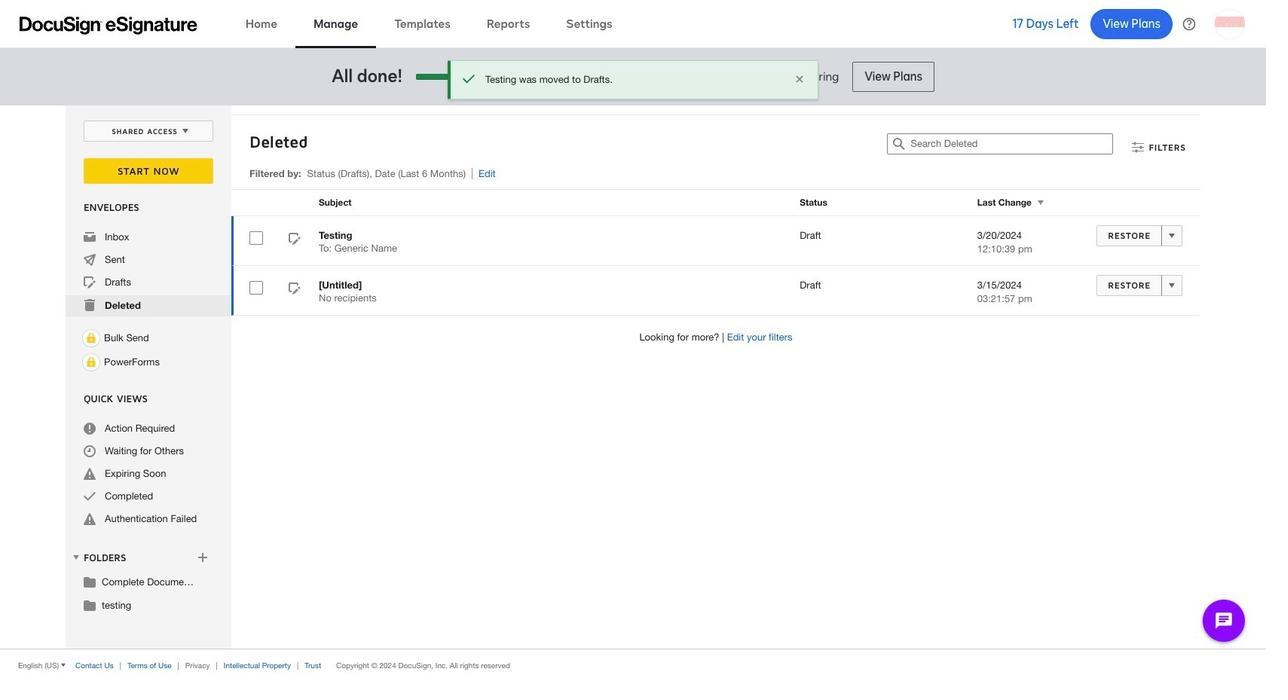 Task type: vqa. For each thing, say whether or not it's contained in the screenshot.
DocuSignLogo
no



Task type: locate. For each thing, give the bounding box(es) containing it.
1 lock image from the top
[[82, 330, 100, 348]]

2 folder image from the top
[[84, 600, 96, 612]]

folder image
[[84, 576, 96, 588], [84, 600, 96, 612]]

draft image
[[289, 283, 301, 297]]

1 vertical spatial folder image
[[84, 600, 96, 612]]

action required image
[[84, 423, 96, 435]]

1 vertical spatial lock image
[[82, 354, 100, 372]]

clock image
[[84, 446, 96, 458]]

inbox image
[[84, 232, 96, 244]]

lock image
[[82, 330, 100, 348], [82, 354, 100, 372]]

trash image
[[84, 299, 96, 311]]

2 lock image from the top
[[82, 354, 100, 372]]

draft image
[[289, 233, 301, 247]]

0 vertical spatial folder image
[[84, 576, 96, 588]]

0 vertical spatial lock image
[[82, 330, 100, 348]]

status
[[486, 73, 784, 87]]

sent image
[[84, 254, 96, 266]]



Task type: describe. For each thing, give the bounding box(es) containing it.
your uploaded profile image image
[[1216, 9, 1246, 39]]

Search Deleted text field
[[911, 134, 1113, 154]]

alert image
[[84, 468, 96, 480]]

view folders image
[[70, 552, 82, 564]]

more info region
[[0, 649, 1267, 682]]

alert image
[[84, 514, 96, 526]]

docusign esignature image
[[20, 16, 198, 34]]

completed image
[[84, 491, 96, 503]]

draft image
[[84, 277, 96, 289]]

1 folder image from the top
[[84, 576, 96, 588]]

secondary navigation region
[[66, 106, 1205, 649]]



